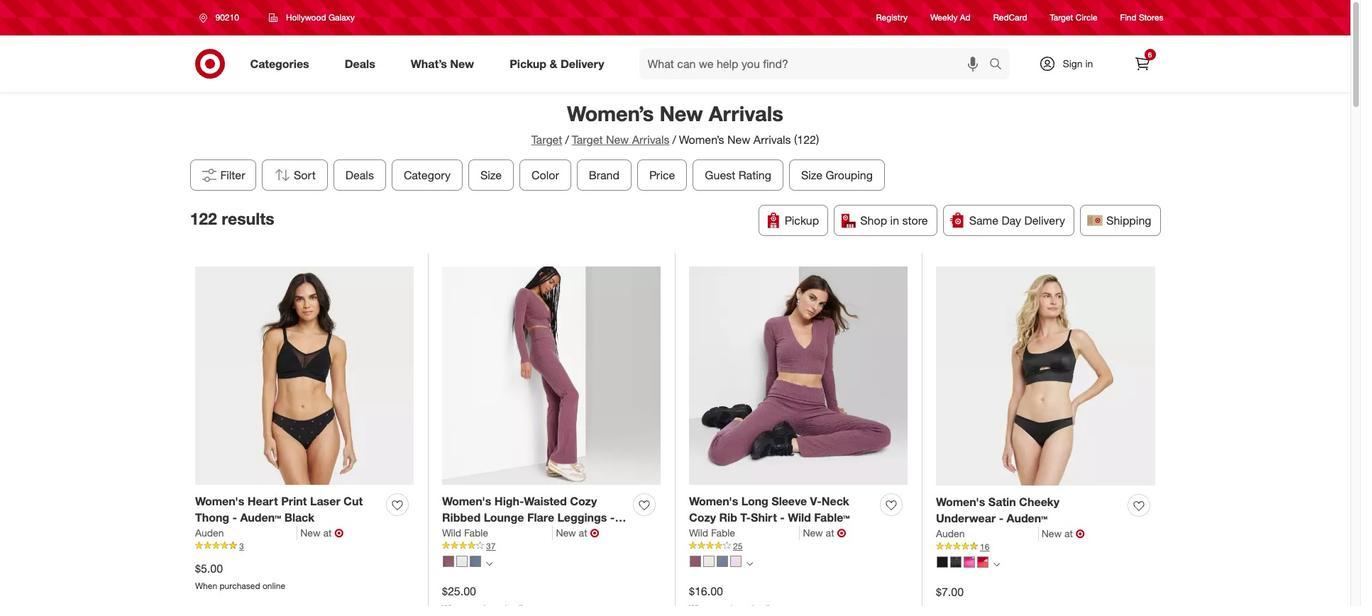 Task type: locate. For each thing, give the bounding box(es) containing it.
¬ for women's long sleeve v-neck cozy rib t-shirt - wild fable™
[[837, 526, 846, 540]]

- right thong
[[232, 511, 237, 525]]

women's inside women's long sleeve v-neck cozy rib t-shirt - wild fable™
[[689, 495, 738, 509]]

-
[[232, 511, 237, 525], [610, 511, 615, 525], [780, 511, 785, 525], [999, 511, 1004, 526]]

all colors element right light pink icon
[[747, 560, 753, 568]]

3
[[239, 541, 244, 552]]

women's long sleeve v-neck cozy rib t-shirt - wild fable™ link
[[689, 494, 874, 526]]

1 horizontal spatial in
[[1085, 57, 1093, 70]]

2 size from the left
[[801, 168, 822, 182]]

women's heart print laser cut thong - auden™ black link
[[195, 494, 380, 526]]

target up color
[[531, 133, 562, 147]]

size for size grouping
[[801, 168, 822, 182]]

0 horizontal spatial fable™
[[468, 527, 504, 541]]

2 cream image from the left
[[703, 557, 715, 568]]

2 wild fable link from the left
[[689, 526, 800, 540]]

deals link
[[333, 48, 393, 79]]

black
[[284, 511, 315, 525]]

women's inside women's high-waisted cozy ribbed lounge flare leggings - wild fable™
[[442, 495, 491, 509]]

arrivals
[[709, 101, 783, 126], [632, 133, 670, 147], [753, 133, 791, 147]]

0 horizontal spatial wild fable link
[[442, 526, 553, 540]]

lounge
[[484, 511, 524, 525]]

size grouping
[[801, 168, 873, 182]]

search
[[983, 58, 1017, 72]]

deals button
[[333, 160, 386, 191]]

fable down "rib"
[[711, 527, 735, 539]]

all colors image right red icon
[[994, 562, 1000, 568]]

1 horizontal spatial delivery
[[1024, 213, 1065, 228]]

25
[[733, 541, 743, 552]]

90210
[[215, 12, 239, 23]]

0 vertical spatial deals
[[345, 56, 375, 71]]

women's long sleeve v-neck cozy rib t-shirt - wild fable™ image
[[689, 267, 908, 486], [689, 267, 908, 486]]

delivery right &
[[561, 56, 604, 71]]

women's up underwear
[[936, 495, 985, 509]]

women's
[[567, 101, 654, 126], [679, 133, 724, 147]]

$5.00
[[195, 562, 223, 576]]

wild fable for cozy
[[689, 527, 735, 539]]

women's up target new arrivals link
[[567, 101, 654, 126]]

at up the 16 link
[[1064, 528, 1073, 540]]

1 size from the left
[[480, 168, 501, 182]]

deals inside 'link'
[[345, 56, 375, 71]]

1 horizontal spatial auden link
[[936, 527, 1039, 541]]

weekly
[[930, 12, 958, 23]]

all colors element
[[486, 560, 493, 568], [747, 560, 753, 568], [994, 560, 1000, 569]]

16 link
[[936, 541, 1155, 554]]

0 horizontal spatial target
[[531, 133, 562, 147]]

0 horizontal spatial burgundy image
[[443, 557, 454, 568]]

2 horizontal spatial all colors element
[[994, 560, 1000, 569]]

wild fable
[[442, 527, 488, 539], [689, 527, 735, 539]]

stores
[[1139, 12, 1163, 23]]

0 horizontal spatial wild fable
[[442, 527, 488, 539]]

women's up guest
[[679, 133, 724, 147]]

size down (122)
[[801, 168, 822, 182]]

hollywood galaxy button
[[260, 5, 364, 31]]

auden
[[195, 527, 224, 539], [936, 528, 965, 540]]

(122)
[[794, 133, 819, 147]]

size left color button on the left of the page
[[480, 168, 501, 182]]

same
[[969, 213, 999, 228]]

purchased
[[220, 581, 260, 592]]

0 vertical spatial cozy
[[570, 495, 597, 509]]

sign in
[[1063, 57, 1093, 70]]

women's satin cheeky underwear - auden™
[[936, 495, 1060, 526]]

16
[[980, 542, 990, 552]]

0 horizontal spatial auden link
[[195, 526, 298, 540]]

0 horizontal spatial /
[[565, 133, 569, 147]]

size grouping button
[[789, 160, 885, 191]]

cream image
[[456, 557, 468, 568], [703, 557, 715, 568]]

wild fable link for flare
[[442, 526, 553, 540]]

1 horizontal spatial pickup
[[785, 213, 819, 228]]

new up the 25 link
[[803, 527, 823, 539]]

0 horizontal spatial cream image
[[456, 557, 468, 568]]

women's for women's satin cheeky underwear - auden™
[[936, 495, 985, 509]]

0 horizontal spatial auden
[[195, 527, 224, 539]]

¬ for women's satin cheeky underwear - auden™
[[1076, 527, 1085, 541]]

wild fable down "rib"
[[689, 527, 735, 539]]

at up 3 link
[[323, 527, 332, 539]]

thong
[[195, 511, 229, 525]]

0 vertical spatial in
[[1085, 57, 1093, 70]]

wild fable link up 37
[[442, 526, 553, 540]]

women's inside women's heart print laser cut thong - auden™ black
[[195, 495, 244, 509]]

- inside women's high-waisted cozy ribbed lounge flare leggings - wild fable™
[[610, 511, 615, 525]]

women's satin cheeky underwear - auden™ image
[[936, 267, 1155, 486], [936, 267, 1155, 486]]

women's inside women's satin cheeky underwear - auden™
[[936, 495, 985, 509]]

new up 3 link
[[300, 527, 320, 539]]

auden for women's satin cheeky underwear - auden™
[[936, 528, 965, 540]]

new right what's
[[450, 56, 474, 71]]

0 horizontal spatial pickup
[[510, 56, 546, 71]]

2 wild fable from the left
[[689, 527, 735, 539]]

1 vertical spatial cozy
[[689, 511, 716, 525]]

online
[[263, 581, 285, 592]]

cozy
[[570, 495, 597, 509], [689, 511, 716, 525]]

women's up "rib"
[[689, 495, 738, 509]]

new
[[450, 56, 474, 71], [660, 101, 703, 126], [606, 133, 629, 147], [727, 133, 750, 147], [300, 527, 320, 539], [556, 527, 576, 539], [803, 527, 823, 539], [1042, 528, 1062, 540]]

brand
[[589, 168, 619, 182]]

1 vertical spatial delivery
[[1024, 213, 1065, 228]]

in for sign
[[1085, 57, 1093, 70]]

delivery for pickup & delivery
[[561, 56, 604, 71]]

auden™ down cheeky
[[1007, 511, 1048, 526]]

- down sleeve
[[780, 511, 785, 525]]

category
[[403, 168, 450, 182]]

1 horizontal spatial wild fable link
[[689, 526, 800, 540]]

search button
[[983, 48, 1017, 82]]

1 cream image from the left
[[456, 557, 468, 568]]

neck
[[822, 495, 849, 509]]

1 vertical spatial women's
[[679, 133, 724, 147]]

new at ¬
[[300, 526, 344, 540], [556, 526, 599, 540], [803, 526, 846, 540], [1042, 527, 1085, 541]]

wild fable link for rib
[[689, 526, 800, 540]]

2 burgundy image from the left
[[690, 557, 701, 568]]

/
[[565, 133, 569, 147], [672, 133, 676, 147]]

1 wild fable link from the left
[[442, 526, 553, 540]]

new at ¬ for print
[[300, 526, 344, 540]]

0 vertical spatial fable™
[[814, 511, 850, 525]]

1 horizontal spatial all colors element
[[747, 560, 753, 568]]

color
[[531, 168, 559, 182]]

wild fable down ribbed
[[442, 527, 488, 539]]

sign
[[1063, 57, 1083, 70]]

redcard link
[[993, 12, 1027, 24]]

deals for deals 'link'
[[345, 56, 375, 71]]

1 horizontal spatial fable
[[711, 527, 735, 539]]

women's up ribbed
[[442, 495, 491, 509]]

women's heart print laser cut thong - auden™ black image
[[195, 267, 414, 486], [195, 267, 414, 486]]

- right leggings
[[610, 511, 615, 525]]

1 horizontal spatial fable™
[[814, 511, 850, 525]]

women's high-waisted cozy ribbed lounge flare leggings - wild fable™
[[442, 495, 615, 541]]

in right sign
[[1085, 57, 1093, 70]]

price button
[[637, 160, 687, 191]]

fable™ down neck on the right bottom of page
[[814, 511, 850, 525]]

auden link up 16
[[936, 527, 1039, 541]]

leggings
[[557, 511, 607, 525]]

wild fable link up 25
[[689, 526, 800, 540]]

1 horizontal spatial all colors image
[[994, 562, 1000, 568]]

fable
[[464, 527, 488, 539], [711, 527, 735, 539]]

0 horizontal spatial all colors element
[[486, 560, 493, 568]]

1 horizontal spatial burgundy image
[[690, 557, 701, 568]]

new at ¬ down v-
[[803, 526, 846, 540]]

new at ¬ down leggings
[[556, 526, 599, 540]]

burgundy image for $25.00
[[443, 557, 454, 568]]

dark blue image
[[470, 557, 481, 568]]

- down satin
[[999, 511, 1004, 526]]

brand button
[[577, 160, 631, 191]]

new up the brand
[[606, 133, 629, 147]]

in left store
[[890, 213, 899, 228]]

- inside women's long sleeve v-neck cozy rib t-shirt - wild fable™
[[780, 511, 785, 525]]

2 fable from the left
[[711, 527, 735, 539]]

pickup down size grouping
[[785, 213, 819, 228]]

at down neck on the right bottom of page
[[826, 527, 834, 539]]

cozy left "rib"
[[689, 511, 716, 525]]

0 horizontal spatial fable
[[464, 527, 488, 539]]

auden™
[[240, 511, 281, 525], [1007, 511, 1048, 526]]

all colors element right red icon
[[994, 560, 1000, 569]]

delivery inside same day delivery "button"
[[1024, 213, 1065, 228]]

2 / from the left
[[672, 133, 676, 147]]

delivery
[[561, 56, 604, 71], [1024, 213, 1065, 228]]

What can we help you find? suggestions appear below search field
[[639, 48, 992, 79]]

auden for women's heart print laser cut thong - auden™ black
[[195, 527, 224, 539]]

1 vertical spatial fable™
[[468, 527, 504, 541]]

1 fable from the left
[[464, 527, 488, 539]]

1 vertical spatial in
[[890, 213, 899, 228]]

delivery inside the pickup & delivery link
[[561, 56, 604, 71]]

¬
[[334, 526, 344, 540], [590, 526, 599, 540], [837, 526, 846, 540], [1076, 527, 1085, 541]]

auden™ inside women's satin cheeky underwear - auden™
[[1007, 511, 1048, 526]]

new at ¬ down black in the bottom of the page
[[300, 526, 344, 540]]

pickup inside button
[[785, 213, 819, 228]]

1 horizontal spatial women's
[[679, 133, 724, 147]]

burgundy image left dark blue icon
[[690, 557, 701, 568]]

&
[[550, 56, 557, 71]]

shirt
[[751, 511, 777, 525]]

delivery for same day delivery
[[1024, 213, 1065, 228]]

cream image left dark blue icon
[[703, 557, 715, 568]]

all colors image
[[747, 561, 753, 568], [994, 562, 1000, 568]]

target left circle
[[1050, 12, 1073, 23]]

red image
[[977, 557, 989, 569]]

1 horizontal spatial cream image
[[703, 557, 715, 568]]

1 horizontal spatial auden™
[[1007, 511, 1048, 526]]

sleeve
[[772, 495, 807, 509]]

at down leggings
[[579, 527, 587, 539]]

cozy inside women's long sleeve v-neck cozy rib t-shirt - wild fable™
[[689, 511, 716, 525]]

target up brand "button"
[[572, 133, 603, 147]]

fable up 37
[[464, 527, 488, 539]]

burgundy image left dark blue image at left bottom
[[443, 557, 454, 568]]

deals down galaxy at the top of the page
[[345, 56, 375, 71]]

print
[[281, 495, 307, 509]]

0 vertical spatial delivery
[[561, 56, 604, 71]]

delivery right day
[[1024, 213, 1065, 228]]

pickup for pickup & delivery
[[510, 56, 546, 71]]

women's for women's heart print laser cut thong - auden™ black
[[195, 495, 244, 509]]

light pink image
[[730, 557, 742, 568]]

/ up price
[[672, 133, 676, 147]]

women's high-waisted cozy ribbed lounge flare leggings - wild fable™ image
[[442, 267, 661, 486], [442, 267, 661, 486]]

cozy up leggings
[[570, 495, 597, 509]]

auden™ down heart
[[240, 511, 281, 525]]

target circle
[[1050, 12, 1098, 23]]

wild fable link
[[442, 526, 553, 540], [689, 526, 800, 540]]

1 horizontal spatial auden
[[936, 528, 965, 540]]

0 horizontal spatial all colors image
[[747, 561, 753, 568]]

auden down thong
[[195, 527, 224, 539]]

new at ¬ down cheeky
[[1042, 527, 1085, 541]]

auden link
[[195, 526, 298, 540], [936, 527, 1039, 541]]

in inside button
[[890, 213, 899, 228]]

fable™ down lounge
[[468, 527, 504, 541]]

90210 button
[[190, 5, 254, 31]]

0 horizontal spatial cozy
[[570, 495, 597, 509]]

1 vertical spatial deals
[[345, 168, 374, 182]]

women's for women's long sleeve v-neck cozy rib t-shirt - wild fable™
[[689, 495, 738, 509]]

1 horizontal spatial size
[[801, 168, 822, 182]]

¬ for women's high-waisted cozy ribbed lounge flare leggings - wild fable™
[[590, 526, 599, 540]]

pickup left &
[[510, 56, 546, 71]]

shipping
[[1106, 213, 1151, 228]]

new at ¬ for waisted
[[556, 526, 599, 540]]

guest rating
[[705, 168, 771, 182]]

all colors element right dark blue image at left bottom
[[486, 560, 493, 568]]

hollywood
[[286, 12, 326, 23]]

all colors image
[[486, 561, 493, 568]]

all colors image right light pink icon
[[747, 561, 753, 568]]

1 horizontal spatial /
[[672, 133, 676, 147]]

0 horizontal spatial delivery
[[561, 56, 604, 71]]

- inside women's satin cheeky underwear - auden™
[[999, 511, 1004, 526]]

0 horizontal spatial auden™
[[240, 511, 281, 525]]

pickup button
[[759, 205, 828, 236]]

$25.00
[[442, 585, 476, 599]]

0 vertical spatial pickup
[[510, 56, 546, 71]]

1 burgundy image from the left
[[443, 557, 454, 568]]

0 horizontal spatial in
[[890, 213, 899, 228]]

deals right sort
[[345, 168, 374, 182]]

wild inside women's long sleeve v-neck cozy rib t-shirt - wild fable™
[[788, 511, 811, 525]]

auden link up 3
[[195, 526, 298, 540]]

1 wild fable from the left
[[442, 527, 488, 539]]

deals inside button
[[345, 168, 374, 182]]

0 horizontal spatial size
[[480, 168, 501, 182]]

1 horizontal spatial cozy
[[689, 511, 716, 525]]

ribbed
[[442, 511, 481, 525]]

pickup
[[510, 56, 546, 71], [785, 213, 819, 228]]

37 link
[[442, 540, 661, 553]]

new at ¬ for cheeky
[[1042, 527, 1085, 541]]

6
[[1148, 50, 1152, 59]]

women's up thong
[[195, 495, 244, 509]]

new up 37 link
[[556, 527, 576, 539]]

/ right target link in the left top of the page
[[565, 133, 569, 147]]

cream image left dark blue image at left bottom
[[456, 557, 468, 568]]

auden down underwear
[[936, 528, 965, 540]]

what's new link
[[399, 48, 492, 79]]

target
[[1050, 12, 1073, 23], [531, 133, 562, 147], [572, 133, 603, 147]]

1 vertical spatial pickup
[[785, 213, 819, 228]]

0 horizontal spatial women's
[[567, 101, 654, 126]]

wild fable for lounge
[[442, 527, 488, 539]]

women's high-waisted cozy ribbed lounge flare leggings - wild fable™ link
[[442, 494, 627, 541]]

wild
[[788, 511, 811, 525], [442, 527, 465, 541], [442, 527, 461, 539], [689, 527, 708, 539]]

1 horizontal spatial wild fable
[[689, 527, 735, 539]]

women's
[[195, 495, 244, 509], [442, 495, 491, 509], [689, 495, 738, 509], [936, 495, 985, 509]]

burgundy image
[[443, 557, 454, 568], [690, 557, 701, 568]]



Task type: describe. For each thing, give the bounding box(es) containing it.
women's satin cheeky underwear - auden™ link
[[936, 495, 1122, 527]]

guest
[[705, 168, 735, 182]]

122 results
[[190, 209, 274, 229]]

same day delivery button
[[943, 205, 1074, 236]]

heart
[[248, 495, 278, 509]]

shop in store
[[860, 213, 928, 228]]

filter button
[[190, 160, 256, 191]]

target link
[[531, 133, 562, 147]]

auden link for thong
[[195, 526, 298, 540]]

categories link
[[238, 48, 327, 79]]

cheeky
[[1019, 495, 1060, 509]]

at for women's heart print laser cut thong - auden™ black
[[323, 527, 332, 539]]

black image
[[937, 557, 948, 569]]

color button
[[519, 160, 571, 191]]

arrivals up price
[[632, 133, 670, 147]]

$16.00
[[689, 585, 723, 599]]

category button
[[391, 160, 462, 191]]

registry link
[[876, 12, 908, 24]]

sort button
[[262, 160, 327, 191]]

6 link
[[1127, 48, 1158, 79]]

new at ¬ for sleeve
[[803, 526, 846, 540]]

shipping button
[[1080, 205, 1161, 236]]

arrivals up guest rating button on the right top of page
[[709, 101, 783, 126]]

find stores
[[1120, 12, 1163, 23]]

cut
[[344, 495, 363, 509]]

fable for lounge
[[464, 527, 488, 539]]

filter
[[220, 168, 245, 182]]

37
[[486, 541, 496, 552]]

burgundy image for $16.00
[[690, 557, 701, 568]]

results
[[222, 209, 274, 229]]

galaxy
[[329, 12, 355, 23]]

same day delivery
[[969, 213, 1065, 228]]

$7.00
[[936, 585, 964, 599]]

target circle link
[[1050, 12, 1098, 24]]

find stores link
[[1120, 12, 1163, 24]]

3 link
[[195, 540, 414, 553]]

pickup & delivery link
[[498, 48, 622, 79]]

¬ for women's heart print laser cut thong - auden™ black
[[334, 526, 344, 540]]

new up guest rating button on the right top of page
[[727, 133, 750, 147]]

fable™ inside women's long sleeve v-neck cozy rib t-shirt - wild fable™
[[814, 511, 850, 525]]

all colors image for auden™
[[994, 562, 1000, 568]]

waisted
[[524, 495, 567, 509]]

categories
[[250, 56, 309, 71]]

size for size
[[480, 168, 501, 182]]

long
[[741, 495, 768, 509]]

sort
[[294, 168, 315, 182]]

all colors image for cozy
[[747, 561, 753, 568]]

black/heart print image
[[950, 557, 962, 569]]

fable™ inside women's high-waisted cozy ribbed lounge flare leggings - wild fable™
[[468, 527, 504, 541]]

auden™ inside women's heart print laser cut thong - auden™ black
[[240, 511, 281, 525]]

shop
[[860, 213, 887, 228]]

weekly ad
[[930, 12, 971, 23]]

fable for cozy
[[711, 527, 735, 539]]

at for women's high-waisted cozy ribbed lounge flare leggings - wild fable™
[[579, 527, 587, 539]]

registry
[[876, 12, 908, 23]]

$5.00 when purchased online
[[195, 562, 285, 592]]

wild inside women's high-waisted cozy ribbed lounge flare leggings - wild fable™
[[442, 527, 465, 541]]

2 horizontal spatial target
[[1050, 12, 1073, 23]]

all colors element for $16.00
[[747, 560, 753, 568]]

pickup & delivery
[[510, 56, 604, 71]]

hollywood galaxy
[[286, 12, 355, 23]]

rating
[[738, 168, 771, 182]]

auden link for auden™
[[936, 527, 1039, 541]]

find
[[1120, 12, 1137, 23]]

in for shop
[[890, 213, 899, 228]]

cream image for $25.00
[[456, 557, 468, 568]]

weekly ad link
[[930, 12, 971, 24]]

v-
[[810, 495, 822, 509]]

at for women's long sleeve v-neck cozy rib t-shirt - wild fable™
[[826, 527, 834, 539]]

deals for deals button
[[345, 168, 374, 182]]

at for women's satin cheeky underwear - auden™
[[1064, 528, 1073, 540]]

underwear
[[936, 511, 996, 526]]

all colors element for $25.00
[[486, 560, 493, 568]]

women's long sleeve v-neck cozy rib t-shirt - wild fable™
[[689, 495, 850, 525]]

cream image for $16.00
[[703, 557, 715, 568]]

women's for women's high-waisted cozy ribbed lounge flare leggings - wild fable™
[[442, 495, 491, 509]]

dark blue image
[[717, 557, 728, 568]]

satin
[[988, 495, 1016, 509]]

1 / from the left
[[565, 133, 569, 147]]

new up price
[[660, 101, 703, 126]]

laser
[[310, 495, 340, 509]]

pickup for pickup
[[785, 213, 819, 228]]

0 vertical spatial women's
[[567, 101, 654, 126]]

redcard
[[993, 12, 1027, 23]]

women's new arrivals target / target new arrivals / women's new arrivals (122)
[[531, 101, 819, 147]]

122
[[190, 209, 217, 229]]

flare
[[527, 511, 554, 525]]

target new arrivals link
[[572, 133, 670, 147]]

ad
[[960, 12, 971, 23]]

rib
[[719, 511, 737, 525]]

day
[[1002, 213, 1021, 228]]

high-
[[495, 495, 524, 509]]

1 horizontal spatial target
[[572, 133, 603, 147]]

cozy inside women's high-waisted cozy ribbed lounge flare leggings - wild fable™
[[570, 495, 597, 509]]

sign in link
[[1027, 48, 1115, 79]]

shop in store button
[[834, 205, 937, 236]]

price
[[649, 168, 675, 182]]

- inside women's heart print laser cut thong - auden™ black
[[232, 511, 237, 525]]

new up the 16 link
[[1042, 528, 1062, 540]]

pink image
[[964, 557, 975, 569]]

arrivals left (122)
[[753, 133, 791, 147]]

grouping
[[825, 168, 873, 182]]

women's heart print laser cut thong - auden™ black
[[195, 495, 363, 525]]

what's new
[[411, 56, 474, 71]]



Task type: vqa. For each thing, say whether or not it's contained in the screenshot.
Wellness Jumpstart everyday in January image
no



